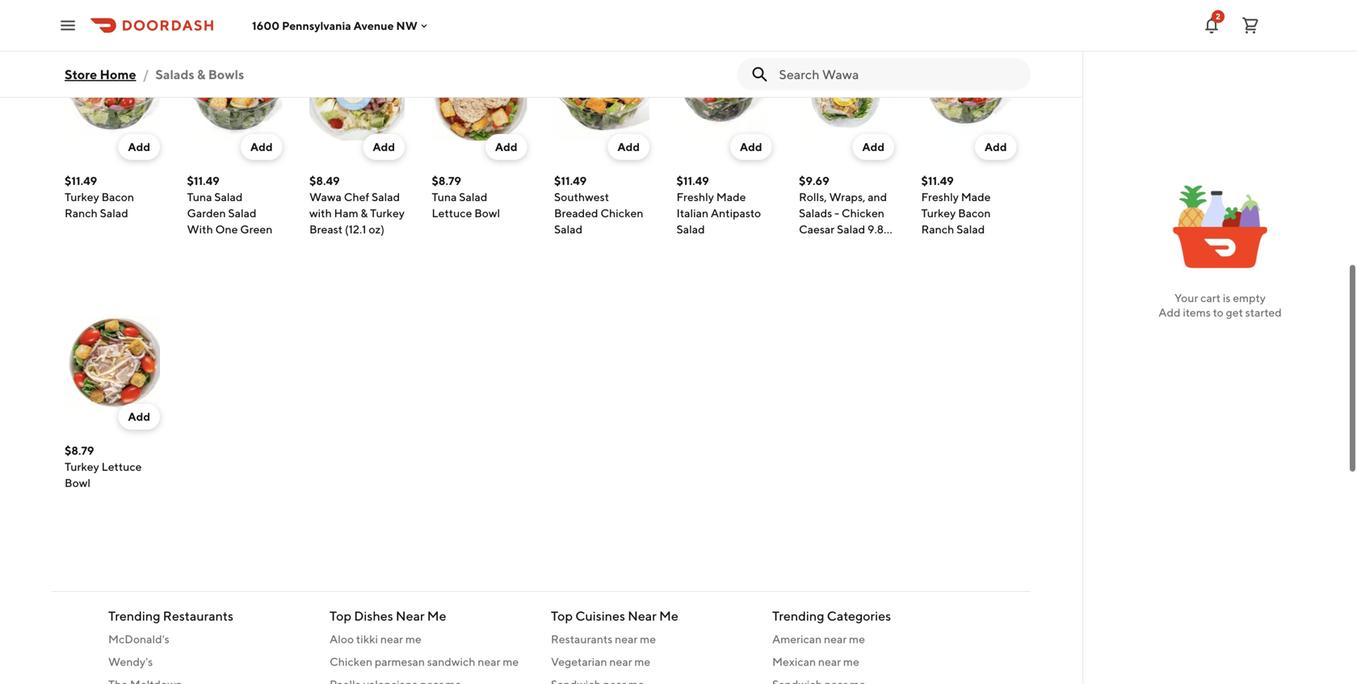Task type: describe. For each thing, give the bounding box(es) containing it.
$11.49 turkey bacon ranch salad
[[65, 174, 134, 220]]

$9.69 rolls, wraps, and salads - chicken caesar salad 9.8 oz
[[799, 174, 887, 252]]

$11.49 freshly made italian antipasto salad
[[677, 174, 761, 236]]

dishes
[[354, 608, 393, 624]]

1 horizontal spatial salads
[[155, 67, 194, 82]]

started
[[1246, 306, 1282, 319]]

rolls, wraps, and salads - chicken caesar salad 9.8 oz image
[[799, 45, 894, 141]]

american near me
[[772, 633, 865, 646]]

notification bell image
[[1202, 16, 1222, 35]]

wawa chef salad with ham & turkey breast (12.1 oz) image
[[309, 45, 405, 141]]

american
[[772, 633, 822, 646]]

1600
[[252, 19, 280, 32]]

$9.69
[[799, 174, 830, 187]]

near for vegetarian near me
[[609, 655, 632, 669]]

mcdonald's link
[[108, 631, 310, 648]]

store home / salads & bowls
[[65, 67, 244, 82]]

store home link
[[65, 58, 136, 90]]

antipasto
[[711, 206, 761, 220]]

cuisines
[[575, 608, 625, 624]]

salad inside $11.49 freshly made italian antipasto salad
[[677, 223, 705, 236]]

chicken inside $11.49 southwest breaded chicken salad
[[601, 206, 643, 220]]

near for dishes
[[396, 608, 425, 624]]

wendy's link
[[108, 654, 310, 670]]

open menu image
[[58, 16, 78, 35]]

empty
[[1233, 291, 1266, 305]]

me for vegetarian near me
[[635, 655, 651, 669]]

1 horizontal spatial &
[[197, 67, 206, 82]]

1 horizontal spatial restaurants
[[551, 633, 613, 646]]

0 horizontal spatial chicken
[[330, 655, 372, 669]]

avenue
[[354, 19, 394, 32]]

$11.49 southwest breaded chicken salad
[[554, 174, 643, 236]]

add for $11.49 freshly made italian antipasto salad
[[740, 140, 762, 154]]

salads & bowls
[[65, 59, 232, 89]]

0 horizontal spatial restaurants
[[163, 608, 233, 624]]

store
[[65, 67, 97, 82]]

chicken parmesan sandwich near me
[[330, 655, 519, 669]]

$11.49 tuna salad garden salad with one green
[[187, 174, 273, 236]]

oz
[[799, 239, 816, 252]]

$11.49 for $11.49 southwest breaded chicken salad
[[554, 174, 587, 187]]

me up "chicken parmesan sandwich near me"
[[405, 633, 422, 646]]

made for bacon
[[961, 190, 991, 204]]

ham
[[334, 206, 358, 220]]

add inside your cart is empty add items to get started
[[1159, 306, 1181, 319]]

garden
[[187, 206, 226, 220]]

$8.49 wawa chef salad with ham & turkey breast (12.1 oz)
[[309, 174, 405, 236]]

near for cuisines
[[628, 608, 657, 624]]

near down top dishes near me
[[380, 633, 403, 646]]

restaurants near me link
[[551, 631, 753, 648]]

southwest
[[554, 190, 609, 204]]

near for mexican near me
[[818, 655, 841, 669]]

add for $11.49 turkey bacon ranch salad
[[128, 140, 150, 154]]

$8.79 for turkey
[[65, 444, 94, 457]]

add for $8.79 turkey lettuce bowl
[[128, 410, 150, 423]]

-
[[835, 206, 839, 220]]

bowl inside $8.79 turkey lettuce bowl
[[65, 476, 90, 490]]

american near me link
[[772, 631, 974, 648]]

home
[[100, 67, 136, 82]]

tuna for tuna salad lettuce bowl
[[432, 190, 457, 204]]

tikki
[[356, 633, 378, 646]]

wendy's
[[108, 655, 153, 669]]

trending categories
[[772, 608, 891, 624]]

salad inside $8.79 tuna salad lettuce bowl
[[459, 190, 487, 204]]

add for $11.49 freshly made turkey bacon ranch salad
[[985, 140, 1007, 154]]

bacon inside $11.49 turkey bacon ranch salad
[[101, 190, 134, 204]]

vegetarian
[[551, 655, 607, 669]]

turkey inside $8.79 turkey lettuce bowl
[[65, 460, 99, 473]]

salad inside "$9.69 rolls, wraps, and salads - chicken caesar salad 9.8 oz"
[[837, 223, 865, 236]]

and
[[868, 190, 887, 204]]

add for $8.49 wawa chef salad with ham & turkey breast (12.1 oz)
[[373, 140, 395, 154]]

breaded
[[554, 206, 598, 220]]

caesar
[[799, 223, 835, 236]]

top dishes near me
[[330, 608, 446, 624]]

top for top dishes near me
[[330, 608, 351, 624]]

salads inside "$9.69 rolls, wraps, and salads - chicken caesar salad 9.8 oz"
[[799, 206, 832, 220]]

chef
[[344, 190, 369, 204]]

your
[[1175, 291, 1198, 305]]

chicken parmesan sandwich near me link
[[330, 654, 532, 670]]

0 items, open order cart image
[[1241, 16, 1260, 35]]

trending for trending categories
[[772, 608, 824, 624]]

lettuce inside $8.79 tuna salad lettuce bowl
[[432, 206, 472, 220]]

vegetarian near me link
[[551, 654, 753, 670]]

$8.49
[[309, 174, 340, 187]]

mexican near me
[[772, 655, 859, 669]]

items
[[1183, 306, 1211, 319]]

me for top dishes near me
[[427, 608, 446, 624]]

me for mexican near me
[[843, 655, 859, 669]]

sandwich
[[427, 655, 475, 669]]

1600 pennsylvania avenue nw
[[252, 19, 418, 32]]

turkey lettuce bowl image
[[65, 315, 160, 410]]

nw
[[396, 19, 418, 32]]



Task type: vqa. For each thing, say whether or not it's contained in the screenshot.


Task type: locate. For each thing, give the bounding box(es) containing it.
0 horizontal spatial lettuce
[[101, 460, 142, 473]]

freshly for italian
[[677, 190, 714, 204]]

9.8
[[868, 223, 884, 236]]

me down american near me link
[[843, 655, 859, 669]]

categories
[[827, 608, 891, 624]]

2 near from the left
[[628, 608, 657, 624]]

1 me from the left
[[427, 608, 446, 624]]

add up $11.49 tuna salad garden salad with one green
[[250, 140, 273, 154]]

vegetarian near me
[[551, 655, 651, 669]]

5 $11.49 from the left
[[921, 174, 954, 187]]

me up aloo tikki near me link
[[427, 608, 446, 624]]

0 horizontal spatial top
[[330, 608, 351, 624]]

me for top cuisines near me
[[659, 608, 679, 624]]

aloo tikki near me
[[330, 633, 422, 646]]

add for $11.49 southwest breaded chicken salad
[[618, 140, 640, 154]]

add down your
[[1159, 306, 1181, 319]]

&
[[143, 59, 159, 89], [197, 67, 206, 82], [361, 206, 368, 220]]

0 vertical spatial bowl
[[474, 206, 500, 220]]

salad
[[214, 190, 243, 204], [372, 190, 400, 204], [459, 190, 487, 204], [100, 206, 128, 220], [228, 206, 257, 220], [554, 223, 583, 236], [677, 223, 705, 236], [837, 223, 865, 236], [957, 223, 985, 236]]

bowl
[[474, 206, 500, 220], [65, 476, 90, 490]]

salad inside $11.49 turkey bacon ranch salad
[[100, 206, 128, 220]]

near right sandwich
[[478, 655, 501, 669]]

chicken down aloo
[[330, 655, 372, 669]]

$11.49 for $11.49 freshly made italian antipasto salad
[[677, 174, 709, 187]]

me for american near me
[[849, 633, 865, 646]]

1 horizontal spatial chicken
[[601, 206, 643, 220]]

bowls
[[164, 59, 232, 89], [208, 67, 244, 82]]

$11.49 for $11.49 tuna salad garden salad with one green
[[187, 174, 220, 187]]

tuna salad garden salad with one green image
[[187, 45, 282, 141]]

1 vertical spatial bowl
[[65, 476, 90, 490]]

top left cuisines
[[551, 608, 573, 624]]

me up restaurants near me link on the bottom of page
[[659, 608, 679, 624]]

1 vertical spatial $8.79
[[65, 444, 94, 457]]

& right home
[[143, 59, 159, 89]]

add for $8.79 tuna salad lettuce bowl
[[495, 140, 517, 154]]

add button
[[118, 134, 160, 160], [118, 134, 160, 160], [241, 134, 282, 160], [241, 134, 282, 160], [363, 134, 405, 160], [363, 134, 405, 160], [485, 134, 527, 160], [485, 134, 527, 160], [608, 134, 650, 160], [608, 134, 650, 160], [730, 134, 772, 160], [730, 134, 772, 160], [853, 134, 894, 160], [853, 134, 894, 160], [975, 134, 1017, 160], [975, 134, 1017, 160], [118, 404, 160, 430], [118, 404, 160, 430]]

trending up the american on the bottom right of page
[[772, 608, 824, 624]]

mexican
[[772, 655, 816, 669]]

0 horizontal spatial near
[[396, 608, 425, 624]]

near
[[396, 608, 425, 624], [628, 608, 657, 624]]

near for american near me
[[824, 633, 847, 646]]

with
[[309, 206, 332, 220]]

turkey inside $11.49 turkey bacon ranch salad
[[65, 190, 99, 204]]

bowl inside $8.79 tuna salad lettuce bowl
[[474, 206, 500, 220]]

$11.49 inside $11.49 southwest breaded chicken salad
[[554, 174, 587, 187]]

near up aloo tikki near me link
[[396, 608, 425, 624]]

2 tuna from the left
[[432, 190, 457, 204]]

add up $8.49 wawa chef salad with ham & turkey breast (12.1 oz) on the top of the page
[[373, 140, 395, 154]]

me up vegetarian near me link
[[640, 633, 656, 646]]

0 vertical spatial bacon
[[101, 190, 134, 204]]

wraps,
[[829, 190, 866, 204]]

0 horizontal spatial salads
[[65, 59, 138, 89]]

1 horizontal spatial trending
[[772, 608, 824, 624]]

breast
[[309, 223, 343, 236]]

2 top from the left
[[551, 608, 573, 624]]

salads right /
[[155, 67, 194, 82]]

0 horizontal spatial trending
[[108, 608, 160, 624]]

0 horizontal spatial bowl
[[65, 476, 90, 490]]

salads left /
[[65, 59, 138, 89]]

salads
[[65, 59, 138, 89], [155, 67, 194, 82], [799, 206, 832, 220]]

chicken down southwest
[[601, 206, 643, 220]]

$8.79 inside $8.79 tuna salad lettuce bowl
[[432, 174, 461, 187]]

1 horizontal spatial ranch
[[921, 223, 954, 236]]

2 made from the left
[[961, 190, 991, 204]]

tuna for tuna salad garden salad with one green
[[187, 190, 212, 204]]

near down trending categories
[[824, 633, 847, 646]]

lettuce
[[432, 206, 472, 220], [101, 460, 142, 473]]

me
[[427, 608, 446, 624], [659, 608, 679, 624]]

$11.49 inside $11.49 turkey bacon ranch salad
[[65, 174, 97, 187]]

turkey inside "$11.49 freshly made turkey bacon ranch salad"
[[921, 206, 956, 220]]

0 horizontal spatial me
[[427, 608, 446, 624]]

near down american near me
[[818, 655, 841, 669]]

oz)
[[369, 223, 385, 236]]

parmesan
[[375, 655, 425, 669]]

add for $11.49 tuna salad garden salad with one green
[[250, 140, 273, 154]]

0 horizontal spatial freshly
[[677, 190, 714, 204]]

me right sandwich
[[503, 655, 519, 669]]

$11.49 inside $11.49 freshly made italian antipasto salad
[[677, 174, 709, 187]]

1 horizontal spatial made
[[961, 190, 991, 204]]

0 horizontal spatial tuna
[[187, 190, 212, 204]]

freshly made italian antipasto salad image
[[677, 45, 772, 141]]

1 horizontal spatial tuna
[[432, 190, 457, 204]]

$11.49 for $11.49 freshly made turkey bacon ranch salad
[[921, 174, 954, 187]]

restaurants up mcdonald's link at the bottom left of the page
[[163, 608, 233, 624]]

me for restaurants near me
[[640, 633, 656, 646]]

1 horizontal spatial freshly
[[921, 190, 959, 204]]

me down categories
[[849, 633, 865, 646]]

0 horizontal spatial ranch
[[65, 206, 98, 220]]

$11.49 inside "$11.49 freshly made turkey bacon ranch salad"
[[921, 174, 954, 187]]

3 $11.49 from the left
[[554, 174, 587, 187]]

turkey inside $8.49 wawa chef salad with ham & turkey breast (12.1 oz)
[[370, 206, 405, 220]]

$8.79 turkey lettuce bowl
[[65, 444, 142, 490]]

& right /
[[197, 67, 206, 82]]

add up "$11.49 freshly made turkey bacon ranch salad" on the top of the page
[[985, 140, 1007, 154]]

2 horizontal spatial chicken
[[842, 206, 885, 220]]

freshly inside "$11.49 freshly made turkey bacon ranch salad"
[[921, 190, 959, 204]]

made for antipasto
[[716, 190, 746, 204]]

freshly made turkey bacon ranch salad image
[[921, 45, 1017, 141]]

near up restaurants near me link on the bottom of page
[[628, 608, 657, 624]]

& inside $8.49 wawa chef salad with ham & turkey breast (12.1 oz)
[[361, 206, 368, 220]]

0 vertical spatial lettuce
[[432, 206, 472, 220]]

made inside $11.49 freshly made italian antipasto salad
[[716, 190, 746, 204]]

ranch inside $11.49 turkey bacon ranch salad
[[65, 206, 98, 220]]

italian
[[677, 206, 709, 220]]

rolls,
[[799, 190, 827, 204]]

0 horizontal spatial &
[[143, 59, 159, 89]]

1 vertical spatial bacon
[[958, 206, 991, 220]]

green
[[240, 223, 273, 236]]

0 horizontal spatial $8.79
[[65, 444, 94, 457]]

is
[[1223, 291, 1231, 305]]

1 horizontal spatial near
[[628, 608, 657, 624]]

$8.79 inside $8.79 turkey lettuce bowl
[[65, 444, 94, 457]]

ranch inside "$11.49 freshly made turkey bacon ranch salad"
[[921, 223, 954, 236]]

pennsylvania
[[282, 19, 351, 32]]

salad inside $11.49 southwest breaded chicken salad
[[554, 223, 583, 236]]

1 $11.49 from the left
[[65, 174, 97, 187]]

top cuisines near me
[[551, 608, 679, 624]]

1 horizontal spatial me
[[659, 608, 679, 624]]

me down restaurants near me link on the bottom of page
[[635, 655, 651, 669]]

$11.49 for $11.49 turkey bacon ranch salad
[[65, 174, 97, 187]]

salads up caesar
[[799, 206, 832, 220]]

2
[[1216, 12, 1221, 21]]

2 horizontal spatial &
[[361, 206, 368, 220]]

1 trending from the left
[[108, 608, 160, 624]]

with
[[187, 223, 213, 236]]

top for top cuisines near me
[[551, 608, 573, 624]]

bacon inside "$11.49 freshly made turkey bacon ranch salad"
[[958, 206, 991, 220]]

2 me from the left
[[659, 608, 679, 624]]

tuna inside $8.79 tuna salad lettuce bowl
[[432, 190, 457, 204]]

trending
[[108, 608, 160, 624], [772, 608, 824, 624]]

$8.79 tuna salad lettuce bowl
[[432, 174, 500, 220]]

1 vertical spatial lettuce
[[101, 460, 142, 473]]

tuna inside $11.49 tuna salad garden salad with one green
[[187, 190, 212, 204]]

Search Wawa search field
[[779, 65, 1018, 83]]

add up $11.49 southwest breaded chicken salad
[[618, 140, 640, 154]]

$11.49 freshly made turkey bacon ranch salad
[[921, 174, 991, 236]]

$8.79
[[432, 174, 461, 187], [65, 444, 94, 457]]

freshly inside $11.49 freshly made italian antipasto salad
[[677, 190, 714, 204]]

lettuce inside $8.79 turkey lettuce bowl
[[101, 460, 142, 473]]

chicken inside "$9.69 rolls, wraps, and salads - chicken caesar salad 9.8 oz"
[[842, 206, 885, 220]]

/
[[143, 67, 149, 82]]

near for restaurants near me
[[615, 633, 638, 646]]

$11.49 inside $11.49 tuna salad garden salad with one green
[[187, 174, 220, 187]]

get
[[1226, 306, 1243, 319]]

2 horizontal spatial salads
[[799, 206, 832, 220]]

add up and
[[862, 140, 885, 154]]

add up $8.79 tuna salad lettuce bowl
[[495, 140, 517, 154]]

turkey
[[65, 190, 99, 204], [370, 206, 405, 220], [921, 206, 956, 220], [65, 460, 99, 473]]

1 horizontal spatial bacon
[[958, 206, 991, 220]]

1 horizontal spatial $8.79
[[432, 174, 461, 187]]

to
[[1213, 306, 1224, 319]]

add up $11.49 freshly made italian antipasto salad
[[740, 140, 762, 154]]

trending for trending restaurants
[[108, 608, 160, 624]]

trending restaurants
[[108, 608, 233, 624]]

freshly for turkey
[[921, 190, 959, 204]]

top
[[330, 608, 351, 624], [551, 608, 573, 624]]

restaurants up vegetarian
[[551, 633, 613, 646]]

southwest breaded chicken salad image
[[554, 45, 650, 141]]

bacon
[[101, 190, 134, 204], [958, 206, 991, 220]]

0 horizontal spatial made
[[716, 190, 746, 204]]

1 freshly from the left
[[677, 190, 714, 204]]

freshly up italian on the top of page
[[677, 190, 714, 204]]

2 $11.49 from the left
[[187, 174, 220, 187]]

tuna salad lettuce bowl image
[[432, 45, 527, 141]]

1 tuna from the left
[[187, 190, 212, 204]]

0 vertical spatial restaurants
[[163, 608, 233, 624]]

1 top from the left
[[330, 608, 351, 624]]

1 made from the left
[[716, 190, 746, 204]]

top up aloo
[[330, 608, 351, 624]]

1600 pennsylvania avenue nw button
[[252, 19, 430, 32]]

add
[[128, 140, 150, 154], [250, 140, 273, 154], [373, 140, 395, 154], [495, 140, 517, 154], [618, 140, 640, 154], [740, 140, 762, 154], [862, 140, 885, 154], [985, 140, 1007, 154], [1159, 306, 1181, 319], [128, 410, 150, 423]]

1 horizontal spatial lettuce
[[432, 206, 472, 220]]

0 vertical spatial $8.79
[[432, 174, 461, 187]]

trending up mcdonald's
[[108, 608, 160, 624]]

mcdonald's
[[108, 633, 169, 646]]

chicken up 9.8
[[842, 206, 885, 220]]

add up $8.79 turkey lettuce bowl
[[128, 410, 150, 423]]

made inside "$11.49 freshly made turkey bacon ranch salad"
[[961, 190, 991, 204]]

one
[[215, 223, 238, 236]]

near down restaurants near me
[[609, 655, 632, 669]]

restaurants near me
[[551, 633, 656, 646]]

2 trending from the left
[[772, 608, 824, 624]]

$8.79 for tuna
[[432, 174, 461, 187]]

add up $11.49 turkey bacon ranch salad
[[128, 140, 150, 154]]

& down chef
[[361, 206, 368, 220]]

me
[[405, 633, 422, 646], [640, 633, 656, 646], [849, 633, 865, 646], [503, 655, 519, 669], [635, 655, 651, 669], [843, 655, 859, 669]]

1 vertical spatial ranch
[[921, 223, 954, 236]]

1 vertical spatial restaurants
[[551, 633, 613, 646]]

freshly right and
[[921, 190, 959, 204]]

2 freshly from the left
[[921, 190, 959, 204]]

salad inside $8.49 wawa chef salad with ham & turkey breast (12.1 oz)
[[372, 190, 400, 204]]

cart
[[1201, 291, 1221, 305]]

aloo tikki near me link
[[330, 631, 532, 648]]

near down top cuisines near me
[[615, 633, 638, 646]]

1 horizontal spatial top
[[551, 608, 573, 624]]

mexican near me link
[[772, 654, 974, 670]]

salad inside "$11.49 freshly made turkey bacon ranch salad"
[[957, 223, 985, 236]]

wawa
[[309, 190, 342, 204]]

your cart is empty add items to get started
[[1159, 291, 1282, 319]]

restaurants
[[163, 608, 233, 624], [551, 633, 613, 646]]

$11.49
[[65, 174, 97, 187], [187, 174, 220, 187], [554, 174, 587, 187], [677, 174, 709, 187], [921, 174, 954, 187]]

aloo
[[330, 633, 354, 646]]

(12.1
[[345, 223, 366, 236]]

add for $9.69 rolls, wraps, and salads - chicken caesar salad 9.8 oz
[[862, 140, 885, 154]]

turkey bacon ranch salad image
[[65, 45, 160, 141]]

0 horizontal spatial bacon
[[101, 190, 134, 204]]

0 vertical spatial ranch
[[65, 206, 98, 220]]

ranch
[[65, 206, 98, 220], [921, 223, 954, 236]]

4 $11.49 from the left
[[677, 174, 709, 187]]

near
[[380, 633, 403, 646], [615, 633, 638, 646], [824, 633, 847, 646], [478, 655, 501, 669], [609, 655, 632, 669], [818, 655, 841, 669]]

1 horizontal spatial bowl
[[474, 206, 500, 220]]

1 near from the left
[[396, 608, 425, 624]]



